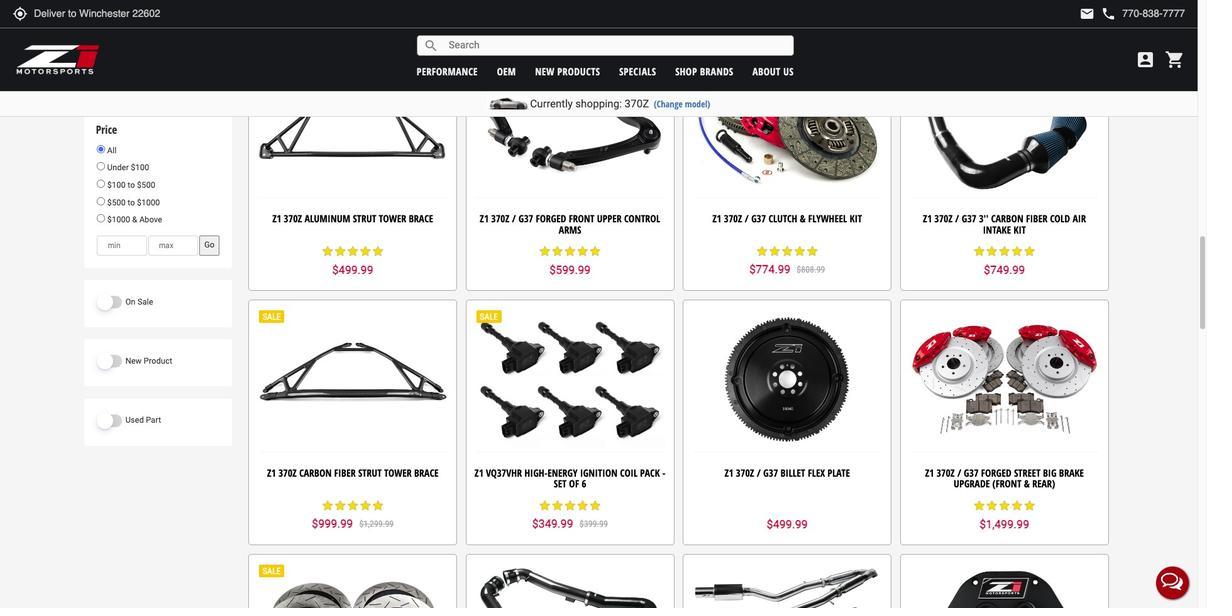 Task type: vqa. For each thing, say whether or not it's contained in the screenshot.
xtreme clean engine flush star star star star star_half (17) $28.50
no



Task type: describe. For each thing, give the bounding box(es) containing it.
my_location
[[13, 6, 28, 21]]

shop
[[675, 64, 697, 78]]

cold
[[1050, 212, 1070, 226]]

intake
[[983, 223, 1011, 237]]

above
[[139, 215, 162, 225]]

$349.99
[[532, 518, 573, 531]]

$774.99
[[749, 263, 791, 276]]

mail
[[1080, 6, 1095, 21]]

rear)
[[1032, 477, 1055, 491]]

6
[[582, 477, 586, 491]]

account_box
[[1135, 50, 1156, 70]]

0 horizontal spatial kit
[[850, 212, 862, 226]]

star star star star star $1,499.99
[[973, 500, 1036, 531]]

z1 for z1 370z carbon fiber strut tower brace
[[267, 466, 276, 480]]

shopping:
[[575, 97, 622, 110]]

all
[[105, 146, 117, 155]]

clutch
[[769, 212, 797, 226]]

air
[[1073, 212, 1086, 226]]

used part
[[125, 416, 161, 425]]

upgrade
[[954, 477, 990, 491]]

phone
[[1101, 6, 1116, 21]]

upper
[[597, 212, 622, 226]]

z1 for z1 370z / g37 billet flex plate
[[725, 466, 734, 480]]

new
[[125, 357, 142, 366]]

us
[[783, 64, 794, 78]]

370z for z1 370z / g37 3'' carbon fiber cold air intake kit
[[934, 212, 953, 226]]

/ for z1 370z / g37 forged street big brake upgrade (front & rear)
[[957, 466, 961, 480]]

1 horizontal spatial $100
[[131, 163, 149, 173]]

(change model) link
[[654, 98, 710, 110]]

1 vertical spatial brace
[[414, 466, 439, 480]]

products
[[557, 64, 600, 78]]

1 vertical spatial $100
[[107, 180, 126, 190]]

g37 for flex
[[763, 466, 778, 480]]

star star star star star $999.99 $1,299.99
[[312, 500, 394, 531]]

$1,499.99
[[980, 518, 1029, 531]]

z1 for z1 370z / g37 forged front upper control arms
[[480, 212, 489, 226]]

star star star star star $774.99 $808.99
[[749, 245, 825, 276]]

oem
[[497, 64, 516, 78]]

$499.99 inside star star star star star $499.99
[[332, 263, 373, 276]]

z1 vq37vhr high-energy ignition coil pack - set of 6
[[475, 466, 666, 491]]

forged for upgrade
[[981, 466, 1012, 480]]

go
[[204, 240, 215, 250]]

z1 370z / g37 billet flex plate
[[725, 466, 850, 480]]

part
[[146, 416, 161, 425]]

/ for z1 370z / g37 clutch & flywheel kit
[[745, 212, 749, 226]]

1 vertical spatial carbon
[[299, 466, 332, 480]]

min number field
[[97, 236, 147, 256]]

on
[[125, 297, 136, 307]]

flywheel
[[808, 212, 847, 226]]

$1000 & above
[[105, 215, 162, 225]]

2 & up image
[[97, 61, 107, 73]]

370z for z1 370z / g37 clutch & flywheel kit
[[724, 212, 742, 226]]

billet
[[781, 466, 805, 480]]

energy
[[548, 466, 578, 480]]

forged for arms
[[536, 212, 566, 226]]

pack
[[640, 466, 660, 480]]

model)
[[685, 98, 710, 110]]

z1 for z1 vq37vhr high-energy ignition coil pack - set of 6
[[475, 466, 484, 480]]

about us
[[753, 64, 794, 78]]

oem link
[[497, 64, 516, 78]]

1 vertical spatial tower
[[384, 466, 412, 480]]

shopping_cart
[[1165, 50, 1185, 70]]

z1 370z / g37 3'' carbon fiber cold air intake kit
[[923, 212, 1086, 237]]

/ for z1 370z / g37 3'' carbon fiber cold air intake kit
[[955, 212, 959, 226]]

shop brands
[[675, 64, 734, 78]]

about
[[753, 64, 781, 78]]

kit inside the 'z1 370z / g37 3'' carbon fiber cold air intake kit'
[[1014, 223, 1026, 237]]

performance
[[417, 64, 478, 78]]

1 vertical spatial fiber
[[334, 466, 356, 480]]

go button
[[199, 236, 220, 256]]

currently
[[530, 97, 573, 110]]

search
[[424, 38, 439, 53]]

$749.99
[[984, 263, 1025, 276]]

/ for z1 370z / g37 billet flex plate
[[757, 466, 761, 480]]

about us link
[[753, 64, 794, 78]]

z1 370z / g37 forged street big brake upgrade (front & rear)
[[925, 466, 1084, 491]]

(change
[[654, 98, 683, 110]]

3 & up image
[[97, 48, 107, 61]]

$599.99
[[550, 263, 591, 276]]

new
[[535, 64, 555, 78]]

new products
[[535, 64, 600, 78]]



Task type: locate. For each thing, give the bounding box(es) containing it.
kit right intake
[[1014, 223, 1026, 237]]

carbon inside the 'z1 370z / g37 3'' carbon fiber cold air intake kit'
[[991, 212, 1024, 226]]

$1000
[[137, 198, 160, 207], [107, 215, 130, 225]]

star star star star star $349.99 $399.99
[[532, 500, 608, 531]]

1 horizontal spatial fiber
[[1026, 212, 1048, 226]]

specials
[[619, 64, 656, 78]]

$100 down under
[[107, 180, 126, 190]]

fiber left "cold"
[[1026, 212, 1048, 226]]

g37 for street
[[964, 466, 979, 480]]

$500
[[137, 180, 155, 190], [107, 198, 126, 207]]

front
[[569, 212, 595, 226]]

strut up star star star star star $999.99 $1,299.99
[[358, 466, 382, 480]]

carbon right '3'''
[[991, 212, 1024, 226]]

/ left '3'''
[[955, 212, 959, 226]]

forged left front
[[536, 212, 566, 226]]

to up $500 to $1000 at the left of page
[[128, 180, 135, 190]]

high-
[[525, 466, 548, 480]]

z1 for z1 370z / g37 clutch & flywheel kit
[[713, 212, 721, 226]]

shop brands link
[[675, 64, 734, 78]]

fiber up star star star star star $999.99 $1,299.99
[[334, 466, 356, 480]]

0 vertical spatial $500
[[137, 180, 155, 190]]

carbon
[[991, 212, 1024, 226], [299, 466, 332, 480]]

370z for z1 370z / g37 forged front upper control arms
[[491, 212, 510, 226]]

specials link
[[619, 64, 656, 78]]

$399.99
[[580, 520, 608, 530]]

$499.99 down "z1 370z aluminum strut tower brace"
[[332, 263, 373, 276]]

z1 inside z1 370z / g37 forged street big brake upgrade (front & rear)
[[925, 466, 934, 480]]

$808.99
[[797, 265, 825, 275]]

g37 inside z1 370z / g37 forged front upper control arms
[[519, 212, 533, 226]]

z1 370z carbon fiber strut tower brace
[[267, 466, 439, 480]]

0 horizontal spatial $1000
[[107, 215, 130, 225]]

0 vertical spatial $100
[[131, 163, 149, 173]]

& left rear)
[[1024, 477, 1030, 491]]

1 vertical spatial strut
[[358, 466, 382, 480]]

g37 left billet
[[763, 466, 778, 480]]

g37 inside z1 370z / g37 forged street big brake upgrade (front & rear)
[[964, 466, 979, 480]]

/ inside z1 370z / g37 forged street big brake upgrade (front & rear)
[[957, 466, 961, 480]]

/ for z1 370z / g37 forged front upper control arms
[[512, 212, 516, 226]]

z1 370z aluminum strut tower brace
[[272, 212, 433, 226]]

1 to from the top
[[128, 180, 135, 190]]

-
[[662, 466, 666, 480]]

0 vertical spatial carbon
[[991, 212, 1024, 226]]

fiber inside the 'z1 370z / g37 3'' carbon fiber cold air intake kit'
[[1026, 212, 1048, 226]]

Search search field
[[439, 36, 793, 55]]

g37 left (front
[[964, 466, 979, 480]]

370z for z1 370z aluminum strut tower brace
[[284, 212, 302, 226]]

mail phone
[[1080, 6, 1116, 21]]

0 vertical spatial $499.99
[[332, 263, 373, 276]]

ratings
[[96, 16, 128, 31]]

arms
[[559, 223, 581, 237]]

ignition
[[580, 466, 618, 480]]

aluminum
[[305, 212, 350, 226]]

370z
[[625, 97, 649, 110], [284, 212, 302, 226], [491, 212, 510, 226], [724, 212, 742, 226], [934, 212, 953, 226], [278, 466, 297, 480], [736, 466, 754, 480], [937, 466, 955, 480]]

$500 to $1000
[[105, 198, 160, 207]]

to down $100 to $500
[[128, 198, 135, 207]]

new product
[[125, 357, 172, 366]]

1 vertical spatial $1000
[[107, 215, 130, 225]]

& inside z1 370z / g37 forged street big brake upgrade (front & rear)
[[1024, 477, 1030, 491]]

/ left billet
[[757, 466, 761, 480]]

tower
[[379, 212, 406, 226], [384, 466, 412, 480]]

0 vertical spatial strut
[[353, 212, 376, 226]]

370z for z1 370z / g37 billet flex plate
[[736, 466, 754, 480]]

None radio
[[97, 145, 105, 153], [97, 162, 105, 171], [97, 180, 105, 188], [97, 214, 105, 223], [97, 145, 105, 153], [97, 162, 105, 171], [97, 180, 105, 188], [97, 214, 105, 223]]

370z for z1 370z carbon fiber strut tower brace
[[278, 466, 297, 480]]

kit
[[850, 212, 862, 226], [1014, 223, 1026, 237]]

1 horizontal spatial kit
[[1014, 223, 1026, 237]]

z1 for z1 370z / g37 3'' carbon fiber cold air intake kit
[[923, 212, 932, 226]]

brands
[[700, 64, 734, 78]]

flex
[[808, 466, 825, 480]]

mail link
[[1080, 6, 1095, 21]]

forged inside z1 370z / g37 forged street big brake upgrade (front & rear)
[[981, 466, 1012, 480]]

star star star star star $599.99
[[539, 245, 602, 276]]

big
[[1043, 466, 1057, 480]]

z1 inside z1 vq37vhr high-energy ignition coil pack - set of 6
[[475, 466, 484, 480]]

1 horizontal spatial $499.99
[[767, 518, 808, 531]]

370z inside z1 370z / g37 forged street big brake upgrade (front & rear)
[[937, 466, 955, 480]]

star star star star star $499.99
[[321, 245, 384, 276]]

1 horizontal spatial $500
[[137, 180, 155, 190]]

z1 for z1 370z / g37 forged street big brake upgrade (front & rear)
[[925, 466, 934, 480]]

0 horizontal spatial forged
[[536, 212, 566, 226]]

to for $100
[[128, 180, 135, 190]]

370z for z1 370z / g37 forged street big brake upgrade (front & rear)
[[937, 466, 955, 480]]

$100
[[131, 163, 149, 173], [107, 180, 126, 190]]

370z inside the 'z1 370z / g37 3'' carbon fiber cold air intake kit'
[[934, 212, 953, 226]]

$500 down $100 to $500
[[107, 198, 126, 207]]

/ inside the 'z1 370z / g37 3'' carbon fiber cold air intake kit'
[[955, 212, 959, 226]]

z1 370z / g37 clutch & flywheel kit
[[713, 212, 862, 226]]

tower up '$1,299.99'
[[384, 466, 412, 480]]

g37 left arms
[[519, 212, 533, 226]]

1 vertical spatial $499.99
[[767, 518, 808, 531]]

price
[[96, 122, 117, 137]]

1 horizontal spatial $1000
[[137, 198, 160, 207]]

0 vertical spatial $1000
[[137, 198, 160, 207]]

under
[[107, 163, 129, 173]]

g37 left clutch
[[751, 212, 766, 226]]

0 horizontal spatial $499.99
[[332, 263, 373, 276]]

0 horizontal spatial fiber
[[334, 466, 356, 480]]

&
[[800, 212, 806, 226], [132, 215, 137, 225], [1024, 477, 1030, 491]]

g37 left '3'''
[[962, 212, 977, 226]]

control
[[624, 212, 660, 226]]

$1000 down $500 to $1000 at the left of page
[[107, 215, 130, 225]]

& left above
[[132, 215, 137, 225]]

performance link
[[417, 64, 478, 78]]

/ left (front
[[957, 466, 961, 480]]

shopping_cart link
[[1162, 50, 1185, 70]]

strut right aluminum
[[353, 212, 376, 226]]

1 vertical spatial forged
[[981, 466, 1012, 480]]

/ inside z1 370z / g37 forged front upper control arms
[[512, 212, 516, 226]]

under  $100
[[105, 163, 149, 173]]

street
[[1014, 466, 1041, 480]]

max number field
[[148, 236, 198, 256]]

g37 inside the 'z1 370z / g37 3'' carbon fiber cold air intake kit'
[[962, 212, 977, 226]]

1 vertical spatial $500
[[107, 198, 126, 207]]

phone link
[[1101, 6, 1185, 21]]

tower up star star star star star $499.99
[[379, 212, 406, 226]]

$100 up $100 to $500
[[131, 163, 149, 173]]

z1 for z1 370z aluminum strut tower brace
[[272, 212, 281, 226]]

strut
[[353, 212, 376, 226], [358, 466, 382, 480]]

3''
[[979, 212, 989, 226]]

1 horizontal spatial carbon
[[991, 212, 1024, 226]]

to for $500
[[128, 198, 135, 207]]

0 vertical spatial tower
[[379, 212, 406, 226]]

$499.99 down z1 370z / g37 billet flex plate
[[767, 518, 808, 531]]

account_box link
[[1132, 50, 1159, 70]]

on sale
[[125, 297, 153, 307]]

star star star star star $749.99
[[973, 245, 1036, 276]]

None radio
[[97, 197, 105, 205]]

z1 inside the 'z1 370z / g37 3'' carbon fiber cold air intake kit'
[[923, 212, 932, 226]]

star
[[756, 245, 768, 258], [768, 245, 781, 258], [781, 245, 794, 258], [794, 245, 806, 258], [806, 245, 819, 258], [321, 245, 334, 258], [334, 245, 347, 258], [347, 245, 359, 258], [359, 245, 372, 258], [372, 245, 384, 258], [539, 245, 551, 258], [551, 245, 564, 258], [564, 245, 576, 258], [576, 245, 589, 258], [589, 245, 602, 258], [973, 245, 986, 258], [986, 245, 998, 258], [998, 245, 1011, 258], [1011, 245, 1023, 258], [1023, 245, 1036, 258], [321, 500, 334, 512], [334, 500, 347, 512], [347, 500, 359, 512], [359, 500, 372, 512], [372, 500, 384, 512], [539, 500, 551, 512], [551, 500, 564, 512], [564, 500, 576, 512], [576, 500, 589, 512], [589, 500, 602, 512], [973, 500, 986, 512], [986, 500, 998, 512], [998, 500, 1011, 512], [1011, 500, 1023, 512], [1023, 500, 1036, 512]]

2 to from the top
[[128, 198, 135, 207]]

$1000 up above
[[137, 198, 160, 207]]

0 vertical spatial to
[[128, 180, 135, 190]]

g37 for carbon
[[962, 212, 977, 226]]

forged left the street
[[981, 466, 1012, 480]]

g37 for &
[[751, 212, 766, 226]]

$1,299.99
[[359, 520, 394, 530]]

g37 for front
[[519, 212, 533, 226]]

forged
[[536, 212, 566, 226], [981, 466, 1012, 480]]

0 vertical spatial fiber
[[1026, 212, 1048, 226]]

z1 motorsports logo image
[[16, 44, 100, 75]]

0 horizontal spatial $100
[[107, 180, 126, 190]]

used
[[125, 416, 144, 425]]

1 horizontal spatial &
[[800, 212, 806, 226]]

product
[[144, 357, 172, 366]]

plate
[[828, 466, 850, 480]]

z1 inside z1 370z / g37 forged front upper control arms
[[480, 212, 489, 226]]

vq37vhr
[[486, 466, 522, 480]]

carbon up $999.99
[[299, 466, 332, 480]]

$999.99
[[312, 518, 353, 531]]

/ left arms
[[512, 212, 516, 226]]

2 horizontal spatial &
[[1024, 477, 1030, 491]]

kit right 'flywheel'
[[850, 212, 862, 226]]

370z inside z1 370z / g37 forged front upper control arms
[[491, 212, 510, 226]]

brake
[[1059, 466, 1084, 480]]

& right clutch
[[800, 212, 806, 226]]

0 horizontal spatial carbon
[[299, 466, 332, 480]]

0 horizontal spatial &
[[132, 215, 137, 225]]

0 horizontal spatial $500
[[107, 198, 126, 207]]

0 vertical spatial forged
[[536, 212, 566, 226]]

1 horizontal spatial forged
[[981, 466, 1012, 480]]

/ left clutch
[[745, 212, 749, 226]]

4 & up image
[[97, 36, 107, 48]]

coil
[[620, 466, 638, 480]]

0 vertical spatial brace
[[409, 212, 433, 226]]

$500 up $500 to $1000 at the left of page
[[137, 180, 155, 190]]

new products link
[[535, 64, 600, 78]]

forged inside z1 370z / g37 forged front upper control arms
[[536, 212, 566, 226]]

$100 to $500
[[105, 180, 155, 190]]

fiber
[[1026, 212, 1048, 226], [334, 466, 356, 480]]

(front
[[993, 477, 1022, 491]]

z1 370z / g37 forged front upper control arms
[[480, 212, 660, 237]]

g37
[[519, 212, 533, 226], [751, 212, 766, 226], [962, 212, 977, 226], [763, 466, 778, 480], [964, 466, 979, 480]]

currently shopping: 370z (change model)
[[530, 97, 710, 110]]

1 vertical spatial to
[[128, 198, 135, 207]]

sale
[[138, 297, 153, 307]]



